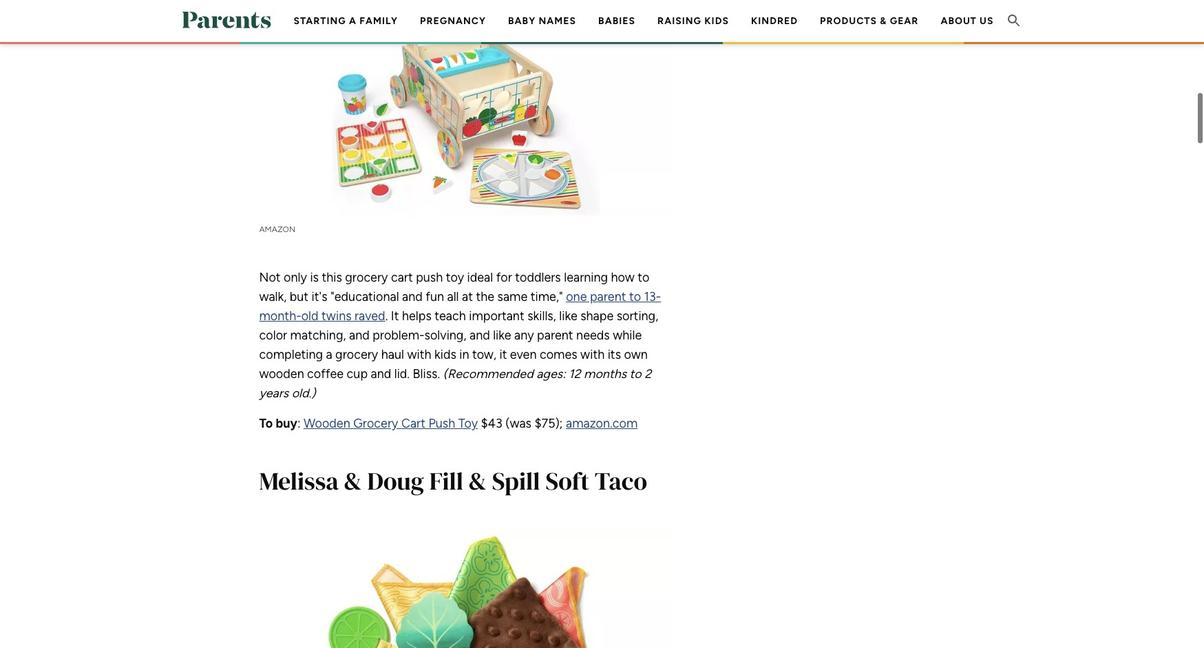 Task type: vqa. For each thing, say whether or not it's contained in the screenshot.
up.)
no



Task type: locate. For each thing, give the bounding box(es) containing it.
important
[[469, 309, 525, 324]]

haul
[[381, 347, 404, 363]]

baby
[[508, 15, 536, 27]]

a up the coffee
[[326, 347, 333, 363]]

to inside one parent to 13- month-old twins raved
[[630, 289, 641, 305]]

with down needs
[[581, 347, 605, 363]]

&
[[881, 15, 888, 27], [344, 464, 362, 498], [469, 464, 487, 498]]

1 horizontal spatial a
[[349, 15, 357, 27]]

skills,
[[528, 309, 557, 324]]

solving,
[[425, 328, 467, 343]]

0 vertical spatial grocery
[[345, 270, 388, 285]]

wooden grocery cart push toy link
[[304, 416, 478, 431]]

1 vertical spatial like
[[493, 328, 512, 343]]

2 horizontal spatial &
[[881, 15, 888, 27]]

melissa
[[259, 464, 339, 498]]

with
[[407, 347, 432, 363], [581, 347, 605, 363]]

kids
[[435, 347, 457, 363]]

& right fill
[[469, 464, 487, 498]]

starting a family link
[[294, 15, 398, 27]]

like
[[560, 309, 578, 324], [493, 328, 512, 343]]

one
[[566, 289, 587, 305]]

1 vertical spatial a
[[326, 347, 333, 363]]

grocery up "educational and
[[345, 270, 388, 285]]

& left the doug at the bottom
[[344, 464, 362, 498]]

like down one
[[560, 309, 578, 324]]

to
[[638, 270, 650, 285], [630, 289, 641, 305], [630, 367, 642, 382]]

& inside header navigation
[[881, 15, 888, 27]]

kindred
[[752, 15, 798, 27]]

0 vertical spatial to
[[638, 270, 650, 285]]

1 vertical spatial parent
[[537, 328, 574, 343]]

it
[[500, 347, 507, 363]]

0 vertical spatial parent
[[590, 289, 627, 305]]

(recommended ages: 12 months to 2 years old.)
[[259, 367, 652, 401]]

with up "bliss."
[[407, 347, 432, 363]]

pregnancy link
[[420, 15, 486, 27]]

cup
[[347, 367, 368, 382]]

2 vertical spatial to
[[630, 367, 642, 382]]

how
[[611, 270, 635, 285]]

raved
[[355, 309, 386, 324]]

1 vertical spatial grocery
[[336, 347, 378, 363]]

about
[[941, 15, 977, 27]]

months
[[584, 367, 627, 382]]

header navigation
[[283, 0, 1005, 86]]

2
[[645, 367, 652, 382]]

tow,
[[473, 347, 497, 363]]

0 horizontal spatial and
[[349, 328, 370, 343]]

cart
[[391, 270, 413, 285]]

grocery inside . it helps teach important skills, like shape sorting, color matching, and problem-solving, and like any parent needs while completing a grocery haul with kids in tow, it even comes with its own wooden coffee cup and lid. bliss.
[[336, 347, 378, 363]]

& for melissa
[[344, 464, 362, 498]]

0 vertical spatial a
[[349, 15, 357, 27]]

parent up comes
[[537, 328, 574, 343]]

color
[[259, 328, 287, 343]]

1 horizontal spatial parent
[[590, 289, 627, 305]]

parent
[[590, 289, 627, 305], [537, 328, 574, 343]]

the
[[476, 289, 495, 305]]

its
[[608, 347, 621, 363]]

a left family
[[349, 15, 357, 27]]

about us
[[941, 15, 994, 27]]

to right how
[[638, 270, 650, 285]]

grocery
[[345, 270, 388, 285], [336, 347, 378, 363]]

for
[[497, 270, 512, 285]]

1 horizontal spatial like
[[560, 309, 578, 324]]

1 horizontal spatial with
[[581, 347, 605, 363]]

a inside . it helps teach important skills, like shape sorting, color matching, and problem-solving, and like any parent needs while completing a grocery haul with kids in tow, it even comes with its own wooden coffee cup and lid. bliss.
[[326, 347, 333, 363]]

names
[[539, 15, 577, 27]]

to left 2
[[630, 367, 642, 382]]

"educational and
[[331, 289, 423, 305]]

in
[[460, 347, 469, 363]]

0 horizontal spatial &
[[344, 464, 362, 498]]

fun
[[426, 289, 444, 305]]

at
[[462, 289, 473, 305]]

2 with from the left
[[581, 347, 605, 363]]

and down raved
[[349, 328, 370, 343]]

grocery up cup
[[336, 347, 378, 363]]

month-
[[259, 309, 302, 324]]

kindred link
[[752, 15, 798, 27]]

pregnancy
[[420, 15, 486, 27]]

doug
[[368, 464, 424, 498]]

needs
[[577, 328, 610, 343]]

it
[[391, 309, 399, 324]]

0 horizontal spatial a
[[326, 347, 333, 363]]

grocery inside not only is this grocery cart push toy ideal for toddlers learning how to walk, but it's "educational and fun all at the same time,"
[[345, 270, 388, 285]]

baby names
[[508, 15, 577, 27]]

visit parents' homepage image
[[182, 12, 271, 28]]

and left lid. at the left bottom of page
[[371, 367, 391, 382]]

to left the 13-
[[630, 289, 641, 305]]

. it helps teach important skills, like shape sorting, color matching, and problem-solving, and like any parent needs while completing a grocery haul with kids in tow, it even comes with its own wooden coffee cup and lid. bliss.
[[259, 309, 659, 382]]

1 vertical spatial to
[[630, 289, 641, 305]]

and up tow,
[[470, 328, 490, 343]]

one parent to 13- month-old twins raved link
[[259, 289, 662, 324]]

like up it
[[493, 328, 512, 343]]

cart
[[402, 416, 426, 431]]

0 horizontal spatial parent
[[537, 328, 574, 343]]

products & gear
[[821, 15, 919, 27]]

& left gear
[[881, 15, 888, 27]]

melissa & doug fill & spill soft taco
[[259, 464, 648, 498]]

sorting,
[[617, 309, 659, 324]]

and
[[349, 328, 370, 343], [470, 328, 490, 343], [371, 367, 391, 382]]

raising
[[658, 15, 702, 27]]

a
[[349, 15, 357, 27], [326, 347, 333, 363]]

parent up shape
[[590, 289, 627, 305]]

0 horizontal spatial with
[[407, 347, 432, 363]]

family
[[360, 15, 398, 27]]

wooden
[[304, 416, 350, 431]]

time,"
[[531, 289, 563, 305]]

parent inside one parent to 13- month-old twins raved
[[590, 289, 627, 305]]

baby names link
[[508, 15, 577, 27]]

problem-
[[373, 328, 425, 343]]

not
[[259, 270, 281, 285]]



Task type: describe. For each thing, give the bounding box(es) containing it.
twins
[[322, 309, 352, 324]]

0 horizontal spatial like
[[493, 328, 512, 343]]

products
[[821, 15, 878, 27]]

& for products
[[881, 15, 888, 27]]

ideal
[[467, 270, 493, 285]]

wooden
[[259, 367, 304, 382]]

amazon melissa & doug multi-sensory soft taco fill & spill infant toys for babies image
[[259, 530, 673, 648]]

kids
[[705, 15, 730, 27]]

(was
[[506, 416, 532, 431]]

push
[[416, 270, 443, 285]]

fill
[[430, 464, 464, 498]]

1 with from the left
[[407, 347, 432, 363]]

amazon.com
[[566, 416, 638, 431]]

a inside navigation
[[349, 15, 357, 27]]

$43
[[481, 416, 503, 431]]

same
[[498, 289, 528, 305]]

one parent to 13- month-old twins raved
[[259, 289, 662, 324]]

years
[[259, 386, 289, 401]]

us
[[980, 15, 994, 27]]

buy
[[276, 416, 298, 431]]

push
[[429, 416, 456, 431]]

$75);
[[535, 416, 563, 431]]

teach
[[435, 309, 466, 324]]

while
[[613, 328, 642, 343]]

(recommended
[[443, 367, 534, 382]]

matching,
[[290, 328, 346, 343]]

bliss.
[[413, 367, 440, 382]]

only
[[284, 270, 307, 285]]

raising kids
[[658, 15, 730, 27]]

search image
[[1006, 12, 1023, 29]]

is
[[310, 270, 319, 285]]

shape
[[581, 309, 614, 324]]

walk,
[[259, 289, 287, 305]]

toy
[[446, 270, 464, 285]]

2 horizontal spatial and
[[470, 328, 490, 343]]

:
[[298, 416, 301, 431]]

old
[[302, 309, 319, 324]]

amazon.com link
[[566, 416, 638, 431]]

ages:
[[537, 367, 566, 382]]

but
[[290, 289, 309, 305]]

about us link
[[941, 15, 994, 27]]

.
[[386, 309, 388, 324]]

1 horizontal spatial and
[[371, 367, 391, 382]]

13-
[[645, 289, 662, 305]]

12
[[569, 367, 581, 382]]

taco
[[595, 464, 648, 498]]

starting
[[294, 15, 346, 27]]

amazon
[[259, 225, 296, 234]]

this
[[322, 270, 342, 285]]

soft
[[546, 464, 590, 498]]

coffee
[[307, 367, 344, 382]]

to inside (recommended ages: 12 months to 2 years old.)
[[630, 367, 642, 382]]

any
[[515, 328, 534, 343]]

0 vertical spatial like
[[560, 309, 578, 324]]

own
[[624, 347, 648, 363]]

1 horizontal spatial &
[[469, 464, 487, 498]]

to
[[259, 416, 273, 431]]

products & gear link
[[821, 15, 919, 27]]

spill
[[492, 464, 541, 498]]

amazon melissa & doug wooden shape sorting grocery cart push toy and puzzles image
[[259, 0, 673, 219]]

comes
[[540, 347, 578, 363]]

parent inside . it helps teach important skills, like shape sorting, color matching, and problem-solving, and like any parent needs while completing a grocery haul with kids in tow, it even comes with its own wooden coffee cup and lid. bliss.
[[537, 328, 574, 343]]

old.)
[[292, 386, 316, 401]]

not only is this grocery cart push toy ideal for toddlers learning how to walk, but it's "educational and fun all at the same time,"
[[259, 270, 650, 305]]

helps
[[402, 309, 432, 324]]

it's
[[312, 289, 328, 305]]

to inside not only is this grocery cart push toy ideal for toddlers learning how to walk, but it's "educational and fun all at the same time,"
[[638, 270, 650, 285]]

lid.
[[395, 367, 410, 382]]

gear
[[891, 15, 919, 27]]

babies link
[[599, 15, 636, 27]]

all
[[447, 289, 459, 305]]

completing
[[259, 347, 323, 363]]

to buy : wooden grocery cart push toy $43 (was $75); amazon.com
[[259, 416, 638, 431]]

even
[[510, 347, 537, 363]]

toy
[[459, 416, 478, 431]]

raising kids link
[[658, 15, 730, 27]]

babies
[[599, 15, 636, 27]]



